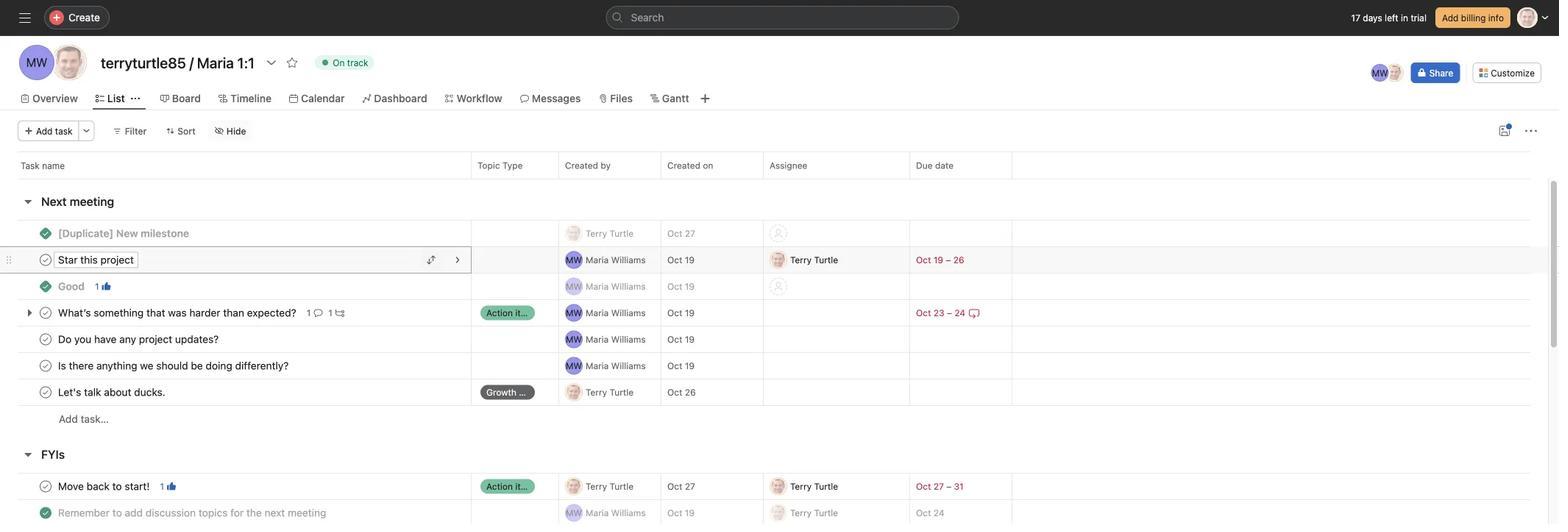 Task type: locate. For each thing, give the bounding box(es) containing it.
27 for fyis
[[685, 482, 696, 492]]

1 button down star this project text box
[[92, 279, 114, 294]]

maria inside creator for star this project cell
[[586, 255, 609, 265]]

completed image inside remember to add discussion topics for the next meeting "cell"
[[37, 505, 54, 522]]

oct 27 right the creator for move back to start! cell
[[668, 482, 696, 492]]

mw inside 'creator for do you have any project updates?' cell
[[566, 335, 582, 345]]

1 vertical spatial 1 button
[[157, 480, 179, 494]]

1 oct 19 from the top
[[668, 255, 695, 265]]

next meeting
[[41, 195, 114, 209]]

completed image for the move back to start! text box
[[37, 478, 54, 496]]

maria up creator for let's talk about ducks. cell
[[586, 361, 609, 371]]

1 vertical spatial add
[[36, 126, 53, 136]]

1 vertical spatial oct 27
[[668, 482, 696, 492]]

1 horizontal spatial 1
[[160, 482, 164, 492]]

maria up creator for good cell
[[586, 255, 609, 265]]

trial
[[1411, 13, 1427, 23]]

completed checkbox for let's talk about ducks. text field
[[37, 384, 54, 402]]

create button
[[44, 6, 110, 29]]

5 maria from the top
[[586, 361, 609, 371]]

0 horizontal spatial 1
[[95, 282, 99, 292]]

maria inside creator for is there anything we should be doing differently? cell
[[586, 361, 609, 371]]

1 inside good cell
[[95, 282, 99, 292]]

1 button for mw
[[92, 279, 114, 294]]

completed image for star this project text box
[[37, 251, 54, 269]]

2 maria from the top
[[586, 282, 609, 292]]

mw
[[26, 56, 47, 70], [1373, 68, 1389, 78], [566, 255, 582, 265], [566, 282, 582, 292], [566, 308, 582, 318], [566, 335, 582, 345], [566, 361, 582, 371], [566, 508, 582, 519]]

2 action from the top
[[487, 482, 513, 492]]

0 vertical spatial 1 button
[[92, 279, 114, 294]]

2 item from the top
[[516, 482, 534, 492]]

add for add task…
[[59, 413, 78, 425]]

2 oct 19 from the top
[[668, 282, 695, 292]]

– inside header fyis tree grid
[[947, 482, 952, 492]]

filter button
[[106, 121, 153, 141]]

1 horizontal spatial 1 button
[[157, 480, 179, 494]]

26
[[954, 255, 965, 265], [685, 388, 696, 398]]

completed image inside is there anything we should be doing differently? cell
[[37, 357, 54, 375]]

completed checkbox inside move back to start! cell
[[37, 478, 54, 496]]

completed milestone image inside good cell
[[40, 281, 52, 293]]

completed milestone image
[[40, 228, 52, 240], [40, 281, 52, 293]]

2 oct 27 from the top
[[668, 482, 696, 492]]

creator for is there anything we should be doing differently? cell
[[559, 353, 662, 380]]

—
[[481, 256, 487, 264]]

maria williams inside 'creator for do you have any project updates?' cell
[[586, 335, 646, 345]]

1 horizontal spatial created
[[668, 160, 701, 171]]

Remember to add discussion topics for the next meeting text field
[[55, 506, 331, 521]]

add inside 'button'
[[1443, 13, 1459, 23]]

completed checkbox inside star this project cell
[[37, 251, 54, 269]]

do you have any project updates? cell
[[0, 326, 472, 353]]

[duplicate] new milestone cell
[[0, 220, 472, 247]]

maria williams up creator for good cell
[[586, 255, 646, 265]]

1 vertical spatial 24
[[934, 508, 945, 519]]

1
[[95, 282, 99, 292], [160, 482, 164, 492]]

0 vertical spatial completed checkbox
[[37, 331, 54, 349]]

completed milestone checkbox left good text box
[[40, 281, 52, 293]]

maria williams down 'creator for do you have any project updates?' cell
[[586, 361, 646, 371]]

1 vertical spatial 1
[[160, 482, 164, 492]]

1 vertical spatial item
[[516, 482, 534, 492]]

4 maria from the top
[[586, 335, 609, 345]]

next meeting button
[[41, 188, 114, 215]]

add inside 'row'
[[59, 413, 78, 425]]

williams up creator for what's something that was harder than expected? cell
[[611, 282, 646, 292]]

files
[[611, 92, 633, 105]]

terry turtle inside the creator for move back to start! cell
[[586, 482, 634, 492]]

completed image inside move back to start! cell
[[37, 478, 54, 496]]

williams inside creator for good cell
[[611, 282, 646, 292]]

move back to start! cell
[[0, 473, 472, 501]]

terry
[[586, 229, 607, 239], [791, 255, 812, 265], [586, 388, 607, 398], [586, 482, 607, 492], [791, 482, 812, 492], [791, 508, 812, 519]]

mw inside creator for star this project cell
[[566, 255, 582, 265]]

Completed checkbox
[[37, 331, 54, 349], [37, 357, 54, 375], [37, 384, 54, 402]]

2 completed milestone checkbox from the top
[[40, 281, 52, 293]]

tt inside the creator for move back to start! cell
[[569, 482, 580, 492]]

assignee
[[770, 160, 808, 171]]

oct
[[668, 229, 683, 239], [668, 255, 683, 265], [916, 255, 932, 265], [668, 282, 683, 292], [668, 308, 683, 318], [916, 308, 932, 318], [668, 335, 683, 345], [668, 361, 683, 371], [668, 388, 683, 398], [668, 482, 683, 492], [916, 482, 932, 492], [668, 508, 683, 519], [916, 508, 932, 519]]

created
[[565, 160, 598, 171], [668, 160, 701, 171]]

1 item from the top
[[516, 308, 534, 318]]

2 vertical spatial completed image
[[37, 505, 54, 522]]

1 horizontal spatial more actions image
[[1526, 125, 1538, 137]]

1 action item from the top
[[487, 308, 534, 318]]

terry inside creator for let's talk about ducks. cell
[[586, 388, 607, 398]]

add left task…
[[59, 413, 78, 425]]

share
[[1430, 68, 1454, 78]]

oct 27 – 31
[[916, 482, 964, 492]]

creator for star this project cell
[[559, 247, 662, 274]]

mw up creator for what's something that was harder than expected? cell
[[566, 282, 582, 292]]

completed milestone image left good text box
[[40, 281, 52, 293]]

5 maria williams from the top
[[586, 361, 646, 371]]

1 vertical spatial completed milestone image
[[40, 281, 52, 293]]

0 vertical spatial action item
[[487, 308, 534, 318]]

0 vertical spatial completed milestone image
[[40, 228, 52, 240]]

completed milestone image for mw
[[40, 281, 52, 293]]

oct 27
[[668, 229, 696, 239], [668, 482, 696, 492]]

completed checkbox inside let's talk about ducks. cell
[[37, 384, 54, 402]]

mw inside creator for remember to add discussion topics for the next meeting cell
[[566, 508, 582, 519]]

maria up creator for what's something that was harder than expected? cell
[[586, 282, 609, 292]]

created left 'on'
[[668, 160, 701, 171]]

6 williams from the top
[[611, 508, 646, 519]]

0 vertical spatial action
[[487, 308, 513, 318]]

completed checkbox inside do you have any project updates? cell
[[37, 331, 54, 349]]

1 horizontal spatial 24
[[955, 308, 966, 318]]

completed image
[[37, 357, 54, 375], [37, 478, 54, 496], [37, 505, 54, 522]]

19
[[685, 255, 695, 265], [934, 255, 944, 265], [685, 282, 695, 292], [685, 308, 695, 318], [685, 335, 695, 345], [685, 361, 695, 371], [685, 508, 695, 519]]

24 down oct 27 – 31
[[934, 508, 945, 519]]

terry turtle
[[586, 229, 634, 239], [791, 255, 839, 265], [586, 388, 634, 398], [586, 482, 634, 492], [791, 482, 839, 492], [791, 508, 839, 519]]

2 maria williams from the top
[[586, 282, 646, 292]]

mw down creator for good cell
[[566, 308, 582, 318]]

2 action item from the top
[[487, 482, 534, 492]]

add task button
[[18, 121, 79, 141]]

header next meeting tree grid
[[0, 220, 1549, 433]]

maria inside creator for what's something that was harder than expected? cell
[[586, 308, 609, 318]]

oct 24
[[916, 508, 945, 519]]

1 completed milestone image from the top
[[40, 228, 52, 240]]

add for add task
[[36, 126, 53, 136]]

5 williams from the top
[[611, 361, 646, 371]]

1 completed checkbox from the top
[[37, 251, 54, 269]]

messages link
[[520, 91, 581, 107]]

maria williams inside creator for what's something that was harder than expected? cell
[[586, 308, 646, 318]]

–
[[946, 255, 951, 265], [947, 308, 953, 318], [947, 482, 952, 492]]

list link
[[96, 91, 125, 107]]

mw inside creator for what's something that was harder than expected? cell
[[566, 308, 582, 318]]

4 oct 19 from the top
[[668, 335, 695, 345]]

0 vertical spatial 24
[[955, 308, 966, 318]]

0 horizontal spatial 24
[[934, 508, 945, 519]]

completed image
[[37, 251, 54, 269], [37, 304, 54, 322], [37, 331, 54, 349], [37, 384, 54, 402]]

4 maria williams from the top
[[586, 335, 646, 345]]

2 vertical spatial completed checkbox
[[37, 384, 54, 402]]

1 button for tt
[[157, 480, 179, 494]]

2 vertical spatial add
[[59, 413, 78, 425]]

created left by
[[565, 160, 598, 171]]

maria inside creator for remember to add discussion topics for the next meeting cell
[[586, 508, 609, 519]]

move tasks between sections image
[[427, 256, 436, 265]]

– up oct 23 – 24
[[946, 255, 951, 265]]

creator for [duplicate] new milestone cell
[[559, 220, 662, 247]]

completed milestone checkbox inside good cell
[[40, 281, 52, 293]]

3 completed image from the top
[[37, 331, 54, 349]]

0 vertical spatial –
[[946, 255, 951, 265]]

add billing info
[[1443, 13, 1505, 23]]

williams for creator for is there anything we should be doing differently? cell
[[611, 361, 646, 371]]

creator for do you have any project updates? cell
[[559, 326, 662, 353]]

files link
[[599, 91, 633, 107]]

oct 19 inside header fyis tree grid
[[668, 508, 695, 519]]

24 inside header fyis tree grid
[[934, 508, 945, 519]]

17
[[1352, 13, 1361, 23]]

0 horizontal spatial add
[[36, 126, 53, 136]]

maria williams inside creator for star this project cell
[[586, 255, 646, 265]]

3 maria from the top
[[586, 308, 609, 318]]

6 oct 19 from the top
[[668, 508, 695, 519]]

overview
[[32, 92, 78, 105]]

1 right good text box
[[95, 282, 99, 292]]

item inside header next meeting tree grid
[[516, 308, 534, 318]]

turtle
[[610, 229, 634, 239], [815, 255, 839, 265], [610, 388, 634, 398], [610, 482, 634, 492], [815, 482, 839, 492], [815, 508, 839, 519]]

left
[[1385, 13, 1399, 23]]

action inside header next meeting tree grid
[[487, 308, 513, 318]]

turtle inside creator for let's talk about ducks. cell
[[610, 388, 634, 398]]

3 maria williams from the top
[[586, 308, 646, 318]]

oct 19 for creator for remember to add discussion topics for the next meeting cell
[[668, 508, 695, 519]]

topic
[[478, 160, 500, 171]]

oct 27 down created on
[[668, 229, 696, 239]]

williams down 'creator for do you have any project updates?' cell
[[611, 361, 646, 371]]

0 vertical spatial completed milestone checkbox
[[40, 228, 52, 240]]

completed image inside star this project cell
[[37, 251, 54, 269]]

19 for creator for star this project cell
[[685, 255, 695, 265]]

completed checkbox for the is there anything we should be doing differently? text field
[[37, 357, 54, 375]]

tt
[[62, 56, 76, 70], [1390, 68, 1401, 78], [569, 229, 580, 239], [773, 255, 784, 265], [569, 388, 580, 398], [569, 482, 580, 492], [773, 482, 784, 492], [773, 508, 784, 519]]

mw for creator for remember to add discussion topics for the next meeting cell
[[566, 508, 582, 519]]

oct 19
[[668, 255, 695, 265], [668, 282, 695, 292], [668, 308, 695, 318], [668, 335, 695, 345], [668, 361, 695, 371], [668, 508, 695, 519]]

add for add billing info
[[1443, 13, 1459, 23]]

completed checkbox inside what's something that was harder than expected? cell
[[37, 304, 54, 322]]

mw inside creator for good cell
[[566, 282, 582, 292]]

2 completed checkbox from the top
[[37, 357, 54, 375]]

mw down the creator for move back to start! cell
[[566, 508, 582, 519]]

6 maria williams from the top
[[586, 508, 646, 519]]

0 horizontal spatial created
[[565, 160, 598, 171]]

on
[[703, 160, 714, 171]]

row
[[0, 152, 1560, 179], [18, 178, 1531, 180], [0, 220, 1549, 247], [0, 247, 1549, 274], [0, 273, 1549, 300], [0, 300, 1549, 327], [0, 326, 1549, 353], [0, 353, 1549, 380], [0, 379, 1549, 406], [0, 473, 1549, 501], [0, 500, 1549, 526]]

1 horizontal spatial 26
[[954, 255, 965, 265]]

3 williams from the top
[[611, 308, 646, 318]]

4 completed image from the top
[[37, 384, 54, 402]]

1 button inside good cell
[[92, 279, 114, 294]]

completed milestone image inside [duplicate] new milestone cell
[[40, 228, 52, 240]]

2 vertical spatial –
[[947, 482, 952, 492]]

turtle inside creator for [duplicate] new milestone cell
[[610, 229, 634, 239]]

action for action item dropdown button in the header fyis tree grid
[[487, 482, 513, 492]]

completed milestone checkbox inside [duplicate] new milestone cell
[[40, 228, 52, 240]]

1 completed checkbox from the top
[[37, 331, 54, 349]]

2 completed milestone image from the top
[[40, 281, 52, 293]]

1 button inside move back to start! cell
[[157, 480, 179, 494]]

0 vertical spatial 26
[[954, 255, 965, 265]]

williams inside creator for is there anything we should be doing differently? cell
[[611, 361, 646, 371]]

maria williams
[[586, 255, 646, 265], [586, 282, 646, 292], [586, 308, 646, 318], [586, 335, 646, 345], [586, 361, 646, 371], [586, 508, 646, 519]]

williams
[[611, 255, 646, 265], [611, 282, 646, 292], [611, 308, 646, 318], [611, 335, 646, 345], [611, 361, 646, 371], [611, 508, 646, 519]]

completed milestone checkbox down next
[[40, 228, 52, 240]]

customize
[[1492, 68, 1536, 78]]

1 vertical spatial completed milestone checkbox
[[40, 281, 52, 293]]

6 maria from the top
[[586, 508, 609, 519]]

maria williams inside creator for good cell
[[586, 282, 646, 292]]

0 vertical spatial add
[[1443, 13, 1459, 23]]

0 vertical spatial 1
[[95, 282, 99, 292]]

2 horizontal spatial add
[[1443, 13, 1459, 23]]

oct 27 for fyis
[[668, 482, 696, 492]]

Completed checkbox
[[37, 251, 54, 269], [37, 304, 54, 322], [37, 478, 54, 496], [37, 505, 54, 522]]

1 vertical spatial completed checkbox
[[37, 357, 54, 375]]

2 action item button from the top
[[472, 474, 559, 500]]

board
[[172, 92, 201, 105]]

mw up conversation
[[566, 361, 582, 371]]

days
[[1364, 13, 1383, 23]]

1 completed image from the top
[[37, 357, 54, 375]]

0 horizontal spatial 26
[[685, 388, 696, 398]]

maria williams inside creator for remember to add discussion topics for the next meeting cell
[[586, 508, 646, 519]]

1 button
[[92, 279, 114, 294], [157, 480, 179, 494]]

row containing growth conversation
[[0, 379, 1549, 406]]

hide button
[[208, 121, 253, 141]]

– right "23" at the right bottom of page
[[947, 308, 953, 318]]

3 completed image from the top
[[37, 505, 54, 522]]

williams up creator for is there anything we should be doing differently? cell
[[611, 335, 646, 345]]

completed milestone image for tt
[[40, 228, 52, 240]]

19 inside header fyis tree grid
[[685, 508, 695, 519]]

williams inside creator for star this project cell
[[611, 255, 646, 265]]

0 vertical spatial action item button
[[472, 300, 559, 326]]

collapse task list for this section image
[[22, 449, 34, 461]]

maria williams down creator for good cell
[[586, 308, 646, 318]]

completed image for let's talk about ducks. text field
[[37, 384, 54, 402]]

maria down the creator for move back to start! cell
[[586, 508, 609, 519]]

action item button
[[472, 300, 559, 326], [472, 474, 559, 500]]

24 left the repeats icon
[[955, 308, 966, 318]]

expand sidebar image
[[19, 12, 31, 24]]

1 vertical spatial action item
[[487, 482, 534, 492]]

24
[[955, 308, 966, 318], [934, 508, 945, 519]]

williams inside 'creator for do you have any project updates?' cell
[[611, 335, 646, 345]]

4 completed checkbox from the top
[[37, 505, 54, 522]]

0 vertical spatial item
[[516, 308, 534, 318]]

add left billing in the top right of the page
[[1443, 13, 1459, 23]]

oct 27 inside header fyis tree grid
[[668, 482, 696, 492]]

1 maria williams from the top
[[586, 255, 646, 265]]

mw up creator for is there anything we should be doing differently? cell
[[566, 335, 582, 345]]

action inside header fyis tree grid
[[487, 482, 513, 492]]

3 completed checkbox from the top
[[37, 384, 54, 402]]

completed checkbox for do you have any project updates? 'text field'
[[37, 331, 54, 349]]

1 completed image from the top
[[37, 251, 54, 269]]

oct 23 – 24
[[916, 308, 966, 318]]

1 oct 27 from the top
[[668, 229, 696, 239]]

maria up creator for is there anything we should be doing differently? cell
[[586, 335, 609, 345]]

more actions image
[[1526, 125, 1538, 137], [82, 127, 91, 135]]

1 vertical spatial 26
[[685, 388, 696, 398]]

1 vertical spatial completed image
[[37, 478, 54, 496]]

1 vertical spatial action item button
[[472, 474, 559, 500]]

19 for creator for good cell
[[685, 282, 695, 292]]

1 vertical spatial action
[[487, 482, 513, 492]]

maria williams up creator for is there anything we should be doing differently? cell
[[586, 335, 646, 345]]

0 vertical spatial oct 27
[[668, 229, 696, 239]]

3 completed checkbox from the top
[[37, 478, 54, 496]]

2 williams from the top
[[611, 282, 646, 292]]

maria for creator for what's something that was harder than expected? cell
[[586, 308, 609, 318]]

19 for creator for remember to add discussion topics for the next meeting cell
[[685, 508, 695, 519]]

maria for creator for good cell
[[586, 282, 609, 292]]

maria williams inside creator for is there anything we should be doing differently? cell
[[586, 361, 646, 371]]

1 action from the top
[[487, 308, 513, 318]]

completed milestone image down next
[[40, 228, 52, 240]]

2 created from the left
[[668, 160, 701, 171]]

search button
[[606, 6, 960, 29]]

1 vertical spatial –
[[947, 308, 953, 318]]

more actions image right task
[[82, 127, 91, 135]]

oct 27 inside header next meeting tree grid
[[668, 229, 696, 239]]

type
[[503, 160, 523, 171]]

– left 31
[[947, 482, 952, 492]]

2 completed checkbox from the top
[[37, 304, 54, 322]]

creator for let's talk about ducks. cell
[[559, 379, 662, 406]]

add
[[1443, 13, 1459, 23], [36, 126, 53, 136], [59, 413, 78, 425]]

mw for creator for star this project cell
[[566, 255, 582, 265]]

more actions image right save options image at the right top
[[1526, 125, 1538, 137]]

mw down creator for [duplicate] new milestone cell
[[566, 255, 582, 265]]

1 button up remember to add discussion topics for the next meeting text field
[[157, 480, 179, 494]]

2 completed image from the top
[[37, 478, 54, 496]]

maria inside 'creator for do you have any project updates?' cell
[[586, 335, 609, 345]]

collapse task list for this section image
[[22, 196, 34, 208]]

williams down creator for good cell
[[611, 308, 646, 318]]

created on
[[668, 160, 714, 171]]

0 vertical spatial completed image
[[37, 357, 54, 375]]

add left task
[[36, 126, 53, 136]]

maria williams down the creator for move back to start! cell
[[586, 508, 646, 519]]

4 williams from the top
[[611, 335, 646, 345]]

None text field
[[97, 49, 258, 76]]

1 action item button from the top
[[472, 300, 559, 326]]

maria williams for creator for what's something that was harder than expected? cell
[[586, 308, 646, 318]]

item
[[516, 308, 534, 318], [516, 482, 534, 492]]

oct 19 for creator for is there anything we should be doing differently? cell
[[668, 361, 695, 371]]

completed image for remember to add discussion topics for the next meeting text field
[[37, 505, 54, 522]]

Completed milestone checkbox
[[40, 228, 52, 240], [40, 281, 52, 293]]

[Duplicate] New milestone text field
[[55, 226, 194, 241]]

williams inside creator for what's something that was harder than expected? cell
[[611, 308, 646, 318]]

19 for creator for is there anything we should be doing differently? cell
[[685, 361, 695, 371]]

maria inside creator for good cell
[[586, 282, 609, 292]]

1 inside move back to start! cell
[[160, 482, 164, 492]]

oct 19 for 'creator for do you have any project updates?' cell
[[668, 335, 695, 345]]

1 for mw
[[95, 282, 99, 292]]

5 oct 19 from the top
[[668, 361, 695, 371]]

27
[[685, 229, 696, 239], [685, 482, 696, 492], [934, 482, 944, 492]]

completed checkbox inside remember to add discussion topics for the next meeting "cell"
[[37, 505, 54, 522]]

Good text field
[[55, 279, 89, 294]]

26 inside 'row'
[[685, 388, 696, 398]]

action
[[487, 308, 513, 318], [487, 482, 513, 492]]

0 horizontal spatial 1 button
[[92, 279, 114, 294]]

27 inside header next meeting tree grid
[[685, 229, 696, 239]]

1 completed milestone checkbox from the top
[[40, 228, 52, 240]]

maria williams up creator for what's something that was harder than expected? cell
[[586, 282, 646, 292]]

williams up creator for good cell
[[611, 255, 646, 265]]

maria down creator for good cell
[[586, 308, 609, 318]]

1 up remember to add discussion topics for the next meeting text field
[[160, 482, 164, 492]]

1 williams from the top
[[611, 255, 646, 265]]

17 days left in trial
[[1352, 13, 1427, 23]]

maria for creator for is there anything we should be doing differently? cell
[[586, 361, 609, 371]]

maria
[[586, 255, 609, 265], [586, 282, 609, 292], [586, 308, 609, 318], [586, 335, 609, 345], [586, 361, 609, 371], [586, 508, 609, 519]]

1 maria from the top
[[586, 255, 609, 265]]

completed image inside do you have any project updates? cell
[[37, 331, 54, 349]]

filter
[[125, 126, 147, 136]]

1 horizontal spatial add
[[59, 413, 78, 425]]

action item
[[487, 308, 534, 318], [487, 482, 534, 492]]

williams down the creator for move back to start! cell
[[611, 508, 646, 519]]

mw inside creator for is there anything we should be doing differently? cell
[[566, 361, 582, 371]]

– for 31
[[947, 482, 952, 492]]

williams inside creator for remember to add discussion topics for the next meeting cell
[[611, 508, 646, 519]]

conversation
[[519, 388, 573, 398]]

2 completed image from the top
[[37, 304, 54, 322]]

completed image inside let's talk about ducks. cell
[[37, 384, 54, 402]]

1 created from the left
[[565, 160, 598, 171]]

completed checkbox inside is there anything we should be doing differently? cell
[[37, 357, 54, 375]]

mw for creator for good cell
[[566, 282, 582, 292]]



Task type: describe. For each thing, give the bounding box(es) containing it.
created for created by
[[565, 160, 598, 171]]

details image
[[453, 256, 462, 265]]

Move back to start! text field
[[55, 480, 154, 494]]

track
[[347, 57, 368, 68]]

williams for creator for good cell
[[611, 282, 646, 292]]

1 subtask image
[[336, 309, 344, 318]]

calendar link
[[289, 91, 345, 107]]

add billing info button
[[1436, 7, 1511, 28]]

task name
[[21, 160, 65, 171]]

williams for creator for remember to add discussion topics for the next meeting cell
[[611, 508, 646, 519]]

item inside header fyis tree grid
[[516, 482, 534, 492]]

meeting
[[70, 195, 114, 209]]

maria for creator for star this project cell
[[586, 255, 609, 265]]

completed checkbox for remember to add discussion topics for the next meeting text field
[[37, 505, 54, 522]]

row containing tt
[[0, 220, 1549, 247]]

terry inside the creator for move back to start! cell
[[586, 482, 607, 492]]

add task
[[36, 126, 73, 136]]

oct 19 – 26
[[916, 255, 965, 265]]

create
[[68, 11, 100, 24]]

dashboard
[[374, 92, 427, 105]]

27 for next meeting
[[685, 229, 696, 239]]

timeline link
[[219, 91, 272, 107]]

turtle inside the creator for move back to start! cell
[[610, 482, 634, 492]]

customize button
[[1473, 63, 1542, 83]]

fyis
[[41, 448, 65, 462]]

created by
[[565, 160, 611, 171]]

list
[[107, 92, 125, 105]]

mw for 'creator for do you have any project updates?' cell
[[566, 335, 582, 345]]

creator for good cell
[[559, 273, 662, 300]]

mw up overview link
[[26, 56, 47, 70]]

0 horizontal spatial more actions image
[[82, 127, 91, 135]]

in
[[1402, 13, 1409, 23]]

completed image for the is there anything we should be doing differently? text field
[[37, 357, 54, 375]]

show options image
[[266, 57, 278, 68]]

search list box
[[606, 6, 960, 29]]

share button
[[1412, 63, 1461, 83]]

action item inside header fyis tree grid
[[487, 482, 534, 492]]

Do you have any project updates? text field
[[55, 332, 223, 347]]

maria for 'creator for do you have any project updates?' cell
[[586, 335, 609, 345]]

name
[[42, 160, 65, 171]]

tab actions image
[[131, 94, 140, 103]]

maria for creator for remember to add discussion topics for the next meeting cell
[[586, 508, 609, 519]]

what's something that was harder than expected? cell
[[0, 300, 472, 327]]

creator for move back to start! cell
[[559, 473, 662, 501]]

overview link
[[21, 91, 78, 107]]

Star this project text field
[[55, 253, 138, 268]]

action for first action item dropdown button from the top
[[487, 308, 513, 318]]

terry turtle inside creator for let's talk about ducks. cell
[[586, 388, 634, 398]]

star this project cell
[[0, 247, 472, 274]]

action item button inside header fyis tree grid
[[472, 474, 559, 500]]

sort
[[178, 126, 196, 136]]

add task… row
[[0, 406, 1549, 433]]

header fyis tree grid
[[0, 473, 1549, 526]]

created for created on
[[668, 160, 701, 171]]

maria williams for creator for good cell
[[586, 282, 646, 292]]

19 for 'creator for do you have any project updates?' cell
[[685, 335, 695, 345]]

let's talk about ducks. cell
[[0, 379, 472, 406]]

completed image for do you have any project updates? 'text field'
[[37, 331, 54, 349]]

— button
[[472, 247, 559, 273]]

oct 19 for creator for good cell
[[668, 282, 695, 292]]

mw for creator for what's something that was harder than expected? cell
[[566, 308, 582, 318]]

topic type
[[478, 160, 523, 171]]

on
[[333, 57, 345, 68]]

add to starred image
[[286, 57, 298, 68]]

maria williams for 'creator for do you have any project updates?' cell
[[586, 335, 646, 345]]

tt inside creator for let's talk about ducks. cell
[[569, 388, 580, 398]]

williams for creator for star this project cell
[[611, 255, 646, 265]]

date
[[936, 160, 954, 171]]

good cell
[[0, 273, 472, 300]]

What's something that was harder than expected? text field
[[55, 306, 301, 321]]

Is there anything we should be doing differently? text field
[[55, 359, 293, 374]]

mw left share button
[[1373, 68, 1389, 78]]

3 oct 19 from the top
[[668, 308, 695, 318]]

on track
[[333, 57, 368, 68]]

1 for tt
[[160, 482, 164, 492]]

add task… button
[[59, 411, 109, 428]]

timeline
[[230, 92, 272, 105]]

tt inside creator for [duplicate] new milestone cell
[[569, 229, 580, 239]]

row containing action item
[[0, 300, 1549, 327]]

next
[[41, 195, 67, 209]]

31
[[955, 482, 964, 492]]

growth conversation
[[487, 388, 573, 398]]

Let's talk about ducks. text field
[[55, 385, 170, 400]]

info
[[1489, 13, 1505, 23]]

oct 27 for next meeting
[[668, 229, 696, 239]]

search
[[631, 11, 664, 24]]

maria williams for creator for star this project cell
[[586, 255, 646, 265]]

completed checkbox for the move back to start! text box
[[37, 478, 54, 496]]

creator for remember to add discussion topics for the next meeting cell
[[559, 500, 662, 526]]

task…
[[81, 413, 109, 425]]

williams for creator for what's something that was harder than expected? cell
[[611, 308, 646, 318]]

action item inside header next meeting tree grid
[[487, 308, 534, 318]]

expand subtask list for the task what's something that was harder than expected? image
[[24, 307, 35, 319]]

billing
[[1462, 13, 1487, 23]]

add task…
[[59, 413, 109, 425]]

remember to add discussion topics for the next meeting cell
[[0, 500, 472, 526]]

oct 26
[[668, 388, 696, 398]]

completed milestone checkbox for mw
[[40, 281, 52, 293]]

growth conversation button
[[472, 379, 573, 406]]

24 inside header next meeting tree grid
[[955, 308, 966, 318]]

hide
[[227, 126, 246, 136]]

by
[[601, 160, 611, 171]]

gantt link
[[651, 91, 690, 107]]

oct 19 for creator for star this project cell
[[668, 255, 695, 265]]

task
[[55, 126, 73, 136]]

terry inside creator for [duplicate] new milestone cell
[[586, 229, 607, 239]]

maria williams for creator for is there anything we should be doing differently? cell
[[586, 361, 646, 371]]

23
[[934, 308, 945, 318]]

– for 26
[[946, 255, 951, 265]]

williams for 'creator for do you have any project updates?' cell
[[611, 335, 646, 345]]

workflow link
[[445, 91, 503, 107]]

gantt
[[662, 92, 690, 105]]

on track button
[[309, 52, 381, 73]]

dashboard link
[[363, 91, 427, 107]]

messages
[[532, 92, 581, 105]]

workflow
[[457, 92, 503, 105]]

fyis button
[[41, 442, 65, 468]]

due
[[916, 160, 933, 171]]

due date
[[916, 160, 954, 171]]

creator for what's something that was harder than expected? cell
[[559, 300, 662, 327]]

sort button
[[159, 121, 202, 141]]

repeats image
[[969, 307, 981, 319]]

calendar
[[301, 92, 345, 105]]

– for 24
[[947, 308, 953, 318]]

is there anything we should be doing differently? cell
[[0, 353, 472, 380]]

terry turtle inside creator for [duplicate] new milestone cell
[[586, 229, 634, 239]]

completed milestone checkbox for tt
[[40, 228, 52, 240]]

task
[[21, 160, 40, 171]]

growth
[[487, 388, 517, 398]]

board link
[[160, 91, 201, 107]]

row containing task name
[[0, 152, 1560, 179]]

add tab image
[[700, 93, 712, 105]]

completed checkbox for star this project text box
[[37, 251, 54, 269]]

mw for creator for is there anything we should be doing differently? cell
[[566, 361, 582, 371]]

maria williams for creator for remember to add discussion topics for the next meeting cell
[[586, 508, 646, 519]]

1 comment image
[[314, 309, 323, 318]]

save options image
[[1500, 125, 1511, 137]]



Task type: vqa. For each thing, say whether or not it's contained in the screenshot.
Good text field
yes



